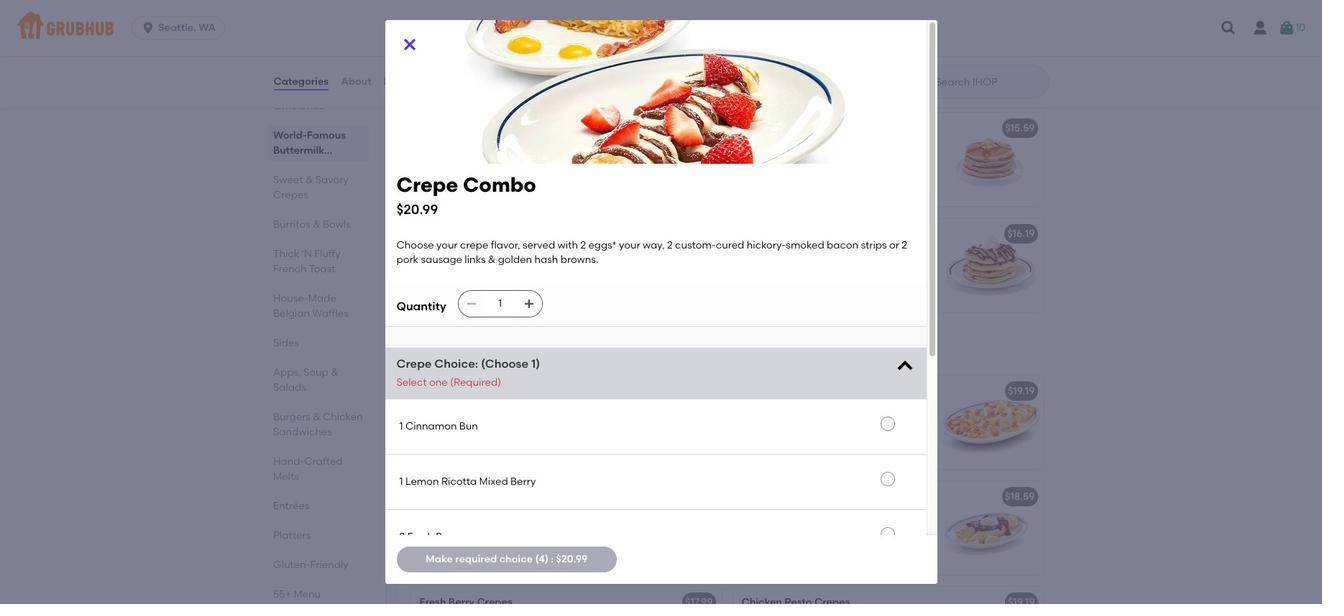 Task type: describe. For each thing, give the bounding box(es) containing it.
squeeze inside 4 protein pancakes loaded with blueberries, topped with lemon ricotta & seasonal mixed berry topping. add a squeeze of lemon for an extra zing!
[[817, 80, 857, 93]]

sweet inside world-famous buttermilk pancakes sweet & savory crepes
[[273, 174, 303, 186]]

'n
[[301, 248, 312, 260]]

chocolate for chocolate
[[474, 228, 526, 240]]

choose for choose your crepe flavor, served with 2 eggs* your way, 2 custom- cured hickory-smoked bacon strips or 2 pork sausage links & golden hash browns.
[[420, 406, 457, 418]]

make required choice (4) : $20.99
[[426, 554, 588, 566]]

2 crepes filled & rolled with scrambled eggs‡, hickory-smoked bacon, crispy hash browns, white cheese sauce & jack & cheddar cheeses.
[[742, 406, 908, 476]]

& inside we think chocolate is perfect any time of day. four fluffy buttermilk pancakes filled with chocolate chips, topped with a drizzle of chocolate syrup & more chocolate chips.
[[771, 307, 778, 319]]

friends.
[[508, 51, 543, 63]]

choose your crepe flavor, served with 2 eggs* your way, 2 custom-cured hickory-smoked bacon strips or 2 pork sausage links & golden hash browns.
[[397, 239, 910, 266]]

more inside we think chocolate is perfect any time of day. four fluffy buttermilk pancakes filled with chocolate chips, topped with a drizzle of chocolate syrup & more chocolate chips.
[[781, 307, 806, 319]]

omelettes
[[273, 100, 324, 112]]

white
[[876, 435, 903, 447]]

(required)
[[450, 377, 501, 389]]

cheeses.
[[742, 464, 784, 476]]

an inside 2 crepes filled & rolled with lemon ricotta, topped with seasonal mixed berry topping, more lemon ricotta & powdered sugar. add a squeeze of lemon for an extra zing!
[[791, 570, 803, 582]]

combo for crepe combo $20.99
[[463, 173, 537, 197]]

fluffy for we think chocolate is perfect any time of day. four fluffy chocolate pancakes filled with chocolate chips, topped with a drizzle of chocolate syrup & more chocolate chips.
[[503, 263, 527, 275]]

1 vertical spatial buttermilk
[[742, 228, 793, 240]]

mixed inside 4 protein pancakes loaded with blueberries, topped with lemon ricotta & seasonal mixed berry topping. add a squeeze of lemon for an extra zing!
[[833, 66, 863, 78]]

1 vertical spatial svg image
[[466, 299, 477, 310]]

served for choose your crepe flavor, served with 2 eggs* your way, 2 custom- cured hickory-smoked bacon strips or 2 pork sausage links & golden hash browns.
[[546, 406, 578, 418]]

categories
[[274, 75, 329, 88]]

we think chocolate is perfect any time of day. four fluffy buttermilk pancakes filled with chocolate chips, topped with a drizzle of chocolate syrup & more chocolate chips.
[[742, 248, 921, 319]]

$15.59
[[1006, 122, 1036, 134]]

choose your crepe flavor, served with 2 eggs* your way, 2 custom- cured hickory-smoked bacon strips or 2 pork sausage links & golden hash browns.
[[420, 406, 591, 476]]

thick
[[273, 248, 299, 260]]

1 horizontal spatial ricotta
[[778, 491, 814, 503]]

2 inside 2 crepes filled & rolled with cheesecake mousse, drizzled with cinnamon bun filling, cream cheese icing, fresh strawberries & powdered sugar.
[[420, 511, 425, 524]]

1)
[[532, 358, 540, 372]]

browns,
[[836, 435, 874, 447]]

jack
[[821, 449, 842, 462]]

menu
[[293, 589, 320, 601]]

a inside 4 protein pancakes loaded with blueberries, topped with lemon ricotta & seasonal mixed berry topping. add a squeeze of lemon for an extra zing!
[[808, 80, 815, 93]]

drizzle for buttermilk
[[812, 292, 843, 304]]

1 vertical spatial strawberry
[[515, 122, 570, 134]]

sides
[[273, 337, 299, 350]]

berry down choose your crepe flavor, served with 2 eggs* your way, 2 custom- cured hickory-smoked bacon strips or 2 pork sausage links & golden hash browns.
[[511, 476, 536, 489]]

2 crepes filled & rolled with cheesecake mousse, drizzled with cinnamon bun filling, cream cheese icing, fresh strawberries & powdered sugar.
[[420, 511, 597, 582]]

add inside 2 crepes filled & rolled with lemon ricotta, topped with seasonal mixed berry topping, more lemon ricotta & powdered sugar. add a squeeze of lemon for an extra zing!
[[826, 555, 847, 567]]

about
[[341, 75, 372, 88]]

banana down fresh-
[[420, 172, 459, 184]]

crepe combo $20.99
[[397, 173, 537, 218]]

of inside 2 crepes filled & rolled with lemon ricotta, topped with seasonal mixed berry topping, more lemon ricotta & powdered sugar. add a squeeze of lemon for an extra zing!
[[901, 555, 910, 567]]

smoked inside 2 crepes filled & rolled with scrambled eggs‡, hickory-smoked bacon, crispy hash browns, white cheese sauce & jack & cheddar cheeses.
[[870, 420, 908, 432]]

fresh-
[[429, 142, 458, 155]]

seattle, wa
[[158, 22, 216, 34]]

eggs* for choose your crepe flavor, served with 2 eggs* your way, 2 custom-cured hickory-smoked bacon strips or 2 pork sausage links & golden hash browns.
[[589, 239, 617, 252]]

svg image inside 10 button
[[1279, 19, 1296, 37]]

smoked for choose your crepe flavor, served with 2 eggs* your way, 2 custom-cured hickory-smoked bacon strips or 2 pork sausage links & golden hash browns.
[[786, 239, 825, 252]]

categories button
[[273, 56, 330, 108]]

chicken pesto crepes image
[[936, 587, 1044, 605]]

2 horizontal spatial crepes
[[877, 491, 913, 503]]

topping.
[[742, 80, 783, 93]]

strawberries inside little known fact: strawberries and bananas are best friends. four fluffy buttermilk pancakes filled with fresh banana slices. topped with glazed strawberries & more banana slices.
[[420, 95, 480, 107]]

protein inside 4 protein pancakes loaded with blueberries, topped with lemon ricotta & seasonal mixed berry topping. add a squeeze of lemon for an extra zing!
[[750, 37, 785, 49]]

buttermilk chocolate chip pancakes
[[742, 228, 924, 240]]

bananas
[[420, 51, 463, 63]]

burritos & bowls
[[273, 219, 351, 231]]

1 horizontal spatial mixed
[[817, 491, 846, 503]]

pancakes inside a fresh-flipped power stack. four protein pancakes filled with fresh banana slices. topped with glazed strawberries & more banana slices.
[[457, 157, 505, 169]]

cream
[[524, 541, 556, 553]]

glazed inside little known fact: strawberries and bananas are best friends. four fluffy buttermilk pancakes filled with fresh banana slices. topped with glazed strawberries & more banana slices.
[[555, 80, 587, 93]]

add inside 4 protein pancakes loaded with blueberries, topped with lemon ricotta & seasonal mixed berry topping. add a squeeze of lemon for an extra zing!
[[785, 80, 806, 93]]

filled inside a fresh-flipped power stack. four protein pancakes filled with fresh banana slices. topped with glazed strawberries & more banana slices.
[[507, 157, 531, 169]]

berry inside 2 crepes filled & rolled with lemon ricotta, topped with seasonal mixed berry topping, more lemon ricotta & powdered sugar. add a squeeze of lemon for an extra zing!
[[742, 541, 768, 553]]

a inside we think chocolate is perfect any time of day. four fluffy chocolate pancakes filled with chocolate chips, topped with a drizzle of chocolate syrup & more chocolate chips.
[[481, 292, 488, 304]]

bacon for choose your crepe flavor, served with 2 eggs* your way, 2 custom-cured hickory-smoked bacon strips or 2 pork sausage links & golden hash browns.
[[827, 239, 859, 252]]

filled inside 2 crepes filled & rolled with cheesecake mousse, drizzled with cinnamon bun filling, cream cheese icing, fresh strawberries & powdered sugar.
[[463, 511, 487, 524]]

& inside little known fact: strawberries and bananas are best friends. four fluffy buttermilk pancakes filled with fresh banana slices. topped with glazed strawberries & more banana slices.
[[482, 95, 490, 107]]

bacon,
[[742, 435, 776, 447]]

& inside apps, soup & salads
[[331, 367, 338, 379]]

hickory- inside 2 crepes filled & rolled with scrambled eggs‡, hickory-smoked bacon, crispy hash browns, white cheese sauce & jack & cheddar cheeses.
[[831, 420, 870, 432]]

banana down stack.
[[520, 186, 559, 198]]

(choose
[[481, 358, 529, 372]]

served for choose your crepe flavor, served with 2 eggs* your way, 2 custom-cured hickory-smoked bacon strips or 2 pork sausage links & golden hash browns.
[[523, 239, 555, 252]]

reviews
[[384, 75, 424, 88]]

smoked for choose your crepe flavor, served with 2 eggs* your way, 2 custom- cured hickory-smoked bacon strips or 2 pork sausage links & golden hash browns.
[[490, 435, 528, 447]]

we for we think chocolate is perfect any time of day. four fluffy buttermilk pancakes filled with chocolate chips, topped with a drizzle of chocolate syrup & more chocolate chips.
[[742, 248, 758, 260]]

filled inside 2 crepes filled & rolled with scrambled eggs‡, hickory-smoked bacon, crispy hash browns, white cheese sauce & jack & cheddar cheeses.
[[786, 406, 809, 418]]

famous
[[307, 129, 346, 142]]

ricotta inside 4 protein pancakes loaded with blueberries, topped with lemon ricotta & seasonal mixed berry topping. add a squeeze of lemon for an extra zing!
[[742, 66, 775, 78]]

day. for buttermilk
[[778, 263, 799, 275]]

hash for choose your crepe flavor, served with 2 eggs* your way, 2 custom-cured hickory-smoked bacon strips or 2 pork sausage links & golden hash browns.
[[535, 254, 558, 266]]

1 horizontal spatial $20.99
[[556, 554, 588, 566]]

with inside choose your crepe flavor, served with 2 eggs* your way, 2 custom- cured hickory-smoked bacon strips or 2 pork sausage links & golden hash browns.
[[420, 420, 440, 432]]

berry up search ihop search field on the right top
[[944, 16, 970, 29]]

lemon ricotta mixed berry crepes image
[[936, 482, 1044, 575]]

55+
[[273, 589, 291, 601]]

2 fresh berry button
[[385, 511, 927, 566]]

thick 'n fluffy french toast
[[273, 248, 340, 276]]

choice:
[[435, 358, 478, 372]]

more inside we think chocolate is perfect any time of day. four fluffy chocolate pancakes filled with chocolate chips, topped with a drizzle of chocolate syrup & more chocolate chips.
[[459, 307, 484, 319]]

cinnamon
[[406, 421, 457, 433]]

& inside choose your crepe flavor, served with 2 eggs* your way, 2 custom- cured hickory-smoked bacon strips or 2 pork sausage links & golden hash browns.
[[532, 449, 539, 462]]

world-
[[273, 129, 307, 142]]

for inside 4 protein pancakes loaded with blueberries, topped with lemon ricotta & seasonal mixed berry topping. add a squeeze of lemon for an extra zing!
[[905, 80, 918, 93]]

protein inside a fresh-flipped power stack. four protein pancakes filled with fresh banana slices. topped with glazed strawberries & more banana slices.
[[420, 157, 455, 169]]

2 horizontal spatial mixed
[[912, 16, 942, 29]]

0 horizontal spatial strawberry
[[420, 16, 474, 29]]

sweet & savory crepes
[[408, 342, 584, 360]]

topped inside we think chocolate is perfect any time of day. four fluffy chocolate pancakes filled with chocolate chips, topped with a drizzle of chocolate syrup & more chocolate chips.
[[420, 292, 456, 304]]

pork for choose your crepe flavor, served with 2 eggs* your way, 2 custom- cured hickory-smoked bacon strips or 2 pork sausage links & golden hash browns.
[[440, 449, 462, 462]]

pancakes inside world-famous buttermilk pancakes sweet & savory crepes
[[273, 160, 321, 172]]

hand-crafted melts
[[273, 456, 342, 483]]

choice
[[500, 554, 533, 566]]

cheesecake
[[420, 526, 479, 538]]

1 horizontal spatial lemon
[[742, 491, 776, 503]]

or for choose your crepe flavor, served with 2 eggs* your way, 2 custom- cured hickory-smoked bacon strips or 2 pork sausage links & golden hash browns.
[[420, 449, 430, 462]]

svg image inside seattle, wa button
[[141, 21, 155, 35]]

golden for choose your crepe flavor, served with 2 eggs* your way, 2 custom-cured hickory-smoked bacon strips or 2 pork sausage links & golden hash browns.
[[498, 254, 532, 266]]

made
[[308, 293, 336, 305]]

fluffy for little known fact: strawberries and bananas are best friends. four fluffy buttermilk pancakes filled with fresh banana slices. topped with glazed strawberries & more banana slices.
[[570, 51, 594, 63]]

crepes for 2 crepes filled & rolled with lemon ricotta, topped with seasonal mixed berry topping, more lemon ricotta & powdered sugar. add a squeeze of lemon for an extra zing!
[[750, 511, 783, 524]]

chip for chocolate
[[529, 228, 552, 240]]

icing,
[[420, 555, 446, 567]]

pork for choose your crepe flavor, served with 2 eggs* your way, 2 custom-cured hickory-smoked bacon strips or 2 pork sausage links & golden hash browns.
[[397, 254, 419, 266]]

house-
[[273, 293, 308, 305]]

sauce
[[779, 449, 809, 462]]

filled inside 2 crepes filled & rolled with lemon ricotta, topped with seasonal mixed berry topping, more lemon ricotta & powdered sugar. add a squeeze of lemon for an extra zing!
[[786, 511, 809, 524]]

links for choose your crepe flavor, served with 2 eggs* your way, 2 custom-cured hickory-smoked bacon strips or 2 pork sausage links & golden hash browns.
[[465, 254, 486, 266]]

10
[[1296, 21, 1306, 34]]

lemon down cheddar in the right of the page
[[874, 511, 904, 524]]

zing! inside 2 crepes filled & rolled with lemon ricotta, topped with seasonal mixed berry topping, more lemon ricotta & powdered sugar. add a squeeze of lemon for an extra zing!
[[833, 570, 856, 582]]

- for lemon
[[831, 16, 835, 29]]

house-made belgian waffles
[[273, 293, 348, 320]]

syrup for we think chocolate is perfect any time of day. four fluffy buttermilk pancakes filled with chocolate chips, topped with a drizzle of chocolate syrup & more chocolate chips.
[[742, 307, 768, 319]]

topped inside little known fact: strawberries and bananas are best friends. four fluffy buttermilk pancakes filled with fresh banana slices. topped with glazed strawberries & more banana slices.
[[492, 80, 529, 93]]

banana down bananas
[[420, 80, 459, 93]]

$16.55 for protein pancakes - lemon ricotta mixed berry
[[683, 16, 713, 29]]

berry inside 4 protein pancakes loaded with blueberries, topped with lemon ricotta & seasonal mixed berry topping. add a squeeze of lemon for an extra zing!
[[865, 66, 891, 78]]

0 vertical spatial lemon
[[837, 16, 871, 29]]

2 crepes filled & rolled with cheesecake mousse, drizzled with cinnamon bun filling, cream cheese icing, fresh strawberries & powdered sugar. button
[[411, 482, 722, 582]]

1 cinnamon bun button
[[385, 400, 927, 455]]

pancakes for we think chocolate is perfect any time of day. four fluffy buttermilk pancakes filled with chocolate chips, topped with a drizzle of chocolate syrup & more chocolate chips.
[[742, 277, 790, 290]]

soup
[[303, 367, 328, 379]]

powdered inside 2 crepes filled & rolled with cheesecake mousse, drizzled with cinnamon bun filling, cream cheese icing, fresh strawberries & powdered sugar.
[[547, 555, 597, 567]]

power
[[780, 122, 811, 134]]

we think chocolate is perfect any time of day. four fluffy chocolate pancakes filled with chocolate chips, topped with a drizzle of chocolate syrup & more chocolate chips.
[[420, 248, 599, 319]]

55+ menu
[[273, 589, 320, 601]]

cheese inside 2 crepes filled & rolled with scrambled eggs‡, hickory-smoked bacon, crispy hash browns, white cheese sauce & jack & cheddar cheeses.
[[742, 449, 777, 462]]

is for chocolate
[[516, 248, 523, 260]]

crepe for choose your crepe flavor, served with 2 eggs* your way, 2 custom- cured hickory-smoked bacon strips or 2 pork sausage links & golden hash browns.
[[483, 406, 512, 418]]

cheddar
[[854, 449, 896, 462]]

platters
[[273, 530, 310, 542]]

for inside 2 crepes filled & rolled with lemon ricotta, topped with seasonal mixed berry topping, more lemon ricotta & powdered sugar. add a squeeze of lemon for an extra zing!
[[775, 570, 788, 582]]

chips. for chocolate
[[539, 307, 567, 319]]

and
[[569, 37, 588, 49]]

Search IHOP search field
[[935, 76, 1045, 89]]

a fresh-flipped power stack. four protein pancakes filled with fresh banana slices. topped with glazed strawberries & more banana slices.
[[420, 142, 590, 198]]

ricotta inside 2 crepes filled & rolled with lemon ricotta, topped with seasonal mixed berry topping, more lemon ricotta & powdered sugar. add a squeeze of lemon for an extra zing!
[[874, 541, 907, 553]]

pancakes inside 4 protein pancakes loaded with blueberries, topped with lemon ricotta & seasonal mixed berry topping. add a squeeze of lemon for an extra zing!
[[788, 37, 835, 49]]

fresh berry crepes image
[[614, 587, 722, 605]]

topping,
[[770, 541, 811, 553]]

1 chocolate from the left
[[420, 228, 472, 240]]

& inside 4 protein pancakes loaded with blueberries, topped with lemon ricotta & seasonal mixed berry topping. add a squeeze of lemon for an extra zing!
[[777, 66, 785, 78]]

make
[[426, 554, 453, 566]]

2 horizontal spatial ricotta
[[873, 16, 910, 29]]

buttermilk for any
[[852, 263, 902, 275]]

chocolate chocolate chip pancakes
[[420, 228, 603, 240]]

lemon left search icon on the top right of the page
[[872, 80, 902, 93]]

chicken
[[323, 411, 363, 424]]

are
[[466, 51, 482, 63]]

toast
[[309, 263, 335, 276]]

1 horizontal spatial crepes
[[530, 342, 584, 360]]

more inside little known fact: strawberries and bananas are best friends. four fluffy buttermilk pancakes filled with fresh banana slices. topped with glazed strawberries & more banana slices.
[[492, 95, 518, 107]]

flavor, for choose your crepe flavor, served with 2 eggs* your way, 2 custom-cured hickory-smoked bacon strips or 2 pork sausage links & golden hash browns.
[[491, 239, 521, 252]]

filled inside little known fact: strawberries and bananas are best friends. four fluffy buttermilk pancakes filled with fresh banana slices. topped with glazed strawberries & more banana slices.
[[522, 66, 546, 78]]

day. for chocolate
[[456, 263, 477, 275]]

way, for choose your crepe flavor, served with 2 eggs* your way, 2 custom-cured hickory-smoked bacon strips or 2 pork sausage links & golden hash browns.
[[643, 239, 665, 252]]

friendly
[[310, 560, 348, 572]]

more inside a fresh-flipped power stack. four protein pancakes filled with fresh banana slices. topped with glazed strawberries & more banana slices.
[[492, 186, 518, 198]]

crepe for crepe combo
[[397, 173, 458, 197]]

fluffy
[[314, 248, 340, 260]]

lemon inside button
[[406, 476, 439, 489]]

Input item quantity number field
[[485, 292, 516, 318]]

topped inside we think chocolate is perfect any time of day. four fluffy buttermilk pancakes filled with chocolate chips, topped with a drizzle of chocolate syrup & more chocolate chips.
[[742, 292, 778, 304]]

with inside 2 crepes filled & rolled with scrambled eggs‡, hickory-smoked bacon, crispy hash browns, white cheese sauce & jack & cheddar cheeses.
[[851, 406, 872, 418]]

mousse,
[[481, 526, 521, 538]]

0 vertical spatial banana
[[477, 16, 516, 29]]

main navigation navigation
[[0, 0, 1323, 56]]

reviews button
[[383, 56, 425, 108]]

crepes inside world-famous buttermilk pancakes sweet & savory crepes
[[273, 189, 308, 201]]

browns. for choose your crepe flavor, served with 2 eggs* your way, 2 custom- cured hickory-smoked bacon strips or 2 pork sausage links & golden hash browns.
[[446, 464, 484, 476]]

& inside world-famous buttermilk pancakes sweet & savory crepes
[[305, 174, 313, 186]]

waffles
[[312, 308, 348, 320]]

seasonal inside 4 protein pancakes loaded with blueberries, topped with lemon ricotta & seasonal mixed berry topping. add a squeeze of lemon for an extra zing!
[[787, 66, 831, 78]]

crepe choice:  (choose 1) select one (required)
[[397, 358, 540, 389]]

seattle, wa button
[[132, 17, 231, 40]]

2 inside 2 crepes filled & rolled with scrambled eggs‡, hickory-smoked bacon, crispy hash browns, white cheese sauce & jack & cheddar cheeses.
[[742, 406, 748, 418]]

combo for crepe combo
[[453, 385, 490, 398]]

seattle,
[[158, 22, 196, 34]]

savory inside world-famous buttermilk pancakes sweet & savory crepes
[[315, 174, 348, 186]]

& inside choose your crepe flavor, served with 2 eggs* your way, 2 custom-cured hickory-smoked bacon strips or 2 pork sausage links & golden hash browns.
[[488, 254, 496, 266]]

topped inside 4 protein pancakes loaded with blueberries, topped with lemon ricotta & seasonal mixed berry topping. add a squeeze of lemon for an extra zing!
[[802, 51, 838, 63]]

1 horizontal spatial savory
[[474, 342, 526, 360]]

2 inside 2 crepes filled & rolled with lemon ricotta, topped with seasonal mixed berry topping, more lemon ricotta & powdered sugar. add a squeeze of lemon for an extra zing!
[[742, 511, 748, 524]]

1 lemon ricotta mixed berry
[[400, 476, 536, 489]]

fresh inside little known fact: strawberries and bananas are best friends. four fluffy buttermilk pancakes filled with fresh banana slices. topped with glazed strawberries & more banana slices.
[[571, 66, 595, 78]]

scrambled
[[742, 420, 794, 432]]

protein power pancakes
[[742, 122, 862, 134]]

mixed inside 2 crepes filled & rolled with lemon ricotta, topped with seasonal mixed berry topping, more lemon ricotta & powdered sugar. add a squeeze of lemon for an extra zing!
[[887, 526, 917, 538]]

strawberries inside a fresh-flipped power stack. four protein pancakes filled with fresh banana slices. topped with glazed strawberries & more banana slices.
[[420, 186, 480, 198]]

ricotta,
[[742, 526, 777, 538]]

2 crepes filled & rolled with lemon ricotta, topped with seasonal mixed berry topping, more lemon ricotta & powdered sugar. add a squeeze of lemon for an extra zing!
[[742, 511, 917, 582]]

filled inside we think chocolate is perfect any time of day. four fluffy buttermilk pancakes filled with chocolate chips, topped with a drizzle of chocolate syrup & more chocolate chips.
[[792, 277, 816, 290]]

gluten-
[[273, 560, 310, 572]]

burgers & chicken sandwiches
[[273, 411, 363, 439]]

chip for buttermilk
[[850, 228, 874, 240]]

four inside a fresh-flipped power stack. four protein pancakes filled with fresh banana slices. topped with glazed strawberries & more banana slices.
[[558, 142, 580, 155]]

buttermilk for bananas
[[420, 66, 470, 78]]

known
[[446, 37, 478, 49]]

1 horizontal spatial sweet
[[408, 342, 455, 360]]

we for we think chocolate is perfect any time of day. four fluffy chocolate pancakes filled with chocolate chips, topped with a drizzle of chocolate syrup & more chocolate chips.
[[420, 248, 436, 260]]

of inside 4 protein pancakes loaded with blueberries, topped with lemon ricotta & seasonal mixed berry topping. add a squeeze of lemon for an extra zing!
[[860, 80, 869, 93]]

& inside burgers & chicken sandwiches
[[313, 411, 320, 424]]



Task type: locate. For each thing, give the bounding box(es) containing it.
2 powdered from the left
[[742, 555, 792, 567]]

any down chocolate chocolate chip pancakes
[[564, 248, 582, 260]]

$20.99 right :
[[556, 554, 588, 566]]

burritos
[[273, 219, 310, 231]]

filled up the cheesecake
[[463, 511, 487, 524]]

crispy
[[779, 435, 808, 447]]

crepe for choose your crepe flavor, served with 2 eggs* your way, 2 custom-cured hickory-smoked bacon strips or 2 pork sausage links & golden hash browns.
[[460, 239, 489, 252]]

ricotta inside 1 lemon ricotta mixed berry button
[[442, 476, 477, 489]]

apps,
[[273, 367, 301, 379]]

1 vertical spatial sweet
[[408, 342, 455, 360]]

sausage
[[421, 254, 463, 266], [465, 449, 506, 462]]

served inside choose your crepe flavor, served with 2 eggs* your way, 2 custom- cured hickory-smoked bacon strips or 2 pork sausage links & golden hash browns.
[[546, 406, 578, 418]]

fluffy down chocolate chocolate chip pancakes
[[503, 263, 527, 275]]

strawberry banana pancakes image
[[614, 7, 722, 100]]

2 chips, from the left
[[893, 277, 921, 290]]

pancakes for we think chocolate is perfect any time of day. four fluffy chocolate pancakes filled with chocolate chips, topped with a drizzle of chocolate syrup & more chocolate chips.
[[420, 277, 468, 290]]

apps, soup & salads
[[273, 367, 338, 394]]

with inside choose your crepe flavor, served with 2 eggs* your way, 2 custom-cured hickory-smoked bacon strips or 2 pork sausage links & golden hash browns.
[[558, 239, 578, 252]]

is for buttermilk
[[838, 248, 846, 260]]

0 horizontal spatial time
[[420, 263, 442, 275]]

four inside we think chocolate is perfect any time of day. four fluffy chocolate pancakes filled with chocolate chips, topped with a drizzle of chocolate syrup & more chocolate chips.
[[479, 263, 501, 275]]

buttermilk inside we think chocolate is perfect any time of day. four fluffy buttermilk pancakes filled with chocolate chips, topped with a drizzle of chocolate syrup & more chocolate chips.
[[852, 263, 902, 275]]

crepes up ricotta,
[[750, 511, 783, 524]]

buttermilk
[[273, 145, 324, 157], [742, 228, 793, 240]]

filled up input item quantity number field
[[470, 277, 493, 290]]

browns.
[[561, 254, 599, 266], [446, 464, 484, 476]]

2 vertical spatial lemon
[[742, 491, 776, 503]]

four for buttermilk chocolate chip pancakes
[[801, 263, 823, 275]]

2 think from the left
[[760, 248, 784, 260]]

strawberries down fresh-
[[420, 186, 480, 198]]

2 fresh berry
[[400, 532, 461, 544]]

crepes up burritos
[[273, 189, 308, 201]]

chocolate
[[420, 228, 472, 240], [474, 228, 526, 240], [796, 228, 848, 240]]

strips for choose your crepe flavor, served with 2 eggs* your way, 2 custom- cured hickory-smoked bacon strips or 2 pork sausage links & golden hash browns.
[[565, 435, 591, 447]]

0 vertical spatial golden
[[498, 254, 532, 266]]

0 horizontal spatial day.
[[456, 263, 477, 275]]

0 vertical spatial strawberries
[[420, 95, 480, 107]]

1 horizontal spatial golden
[[542, 449, 576, 462]]

power
[[494, 142, 525, 155]]

time inside we think chocolate is perfect any time of day. four fluffy buttermilk pancakes filled with chocolate chips, topped with a drizzle of chocolate syrup & more chocolate chips.
[[742, 263, 764, 275]]

filled inside we think chocolate is perfect any time of day. four fluffy chocolate pancakes filled with chocolate chips, topped with a drizzle of chocolate syrup & more chocolate chips.
[[470, 277, 493, 290]]

lemon up 'fresh'
[[406, 476, 439, 489]]

1 time from the left
[[420, 263, 442, 275]]

(4)
[[535, 554, 549, 566]]

1 think from the left
[[438, 248, 462, 260]]

chips. inside we think chocolate is perfect any time of day. four fluffy buttermilk pancakes filled with chocolate chips, topped with a drizzle of chocolate syrup & more chocolate chips.
[[861, 307, 889, 319]]

chocolate down crepe combo $20.99
[[420, 228, 472, 240]]

protein
[[742, 16, 778, 29], [420, 122, 455, 134], [742, 122, 778, 134]]

crepe for crepe choice:  (choose 1)
[[397, 358, 432, 372]]

0 horizontal spatial banana
[[477, 16, 516, 29]]

choose for choose your crepe flavor, served with 2 eggs* your way, 2 custom-cured hickory-smoked bacon strips or 2 pork sausage links & golden hash browns.
[[397, 239, 434, 252]]

more
[[492, 95, 518, 107], [492, 186, 518, 198], [459, 307, 484, 319], [781, 307, 806, 319], [813, 541, 839, 553]]

chips, for buttermilk
[[893, 277, 921, 290]]

2 glazed from the top
[[555, 172, 587, 184]]

topped
[[492, 80, 529, 93], [492, 172, 529, 184]]

perfect inside we think chocolate is perfect any time of day. four fluffy buttermilk pancakes filled with chocolate chips, topped with a drizzle of chocolate syrup & more chocolate chips.
[[848, 248, 884, 260]]

drizzle inside we think chocolate is perfect any time of day. four fluffy chocolate pancakes filled with chocolate chips, topped with a drizzle of chocolate syrup & more chocolate chips.
[[490, 292, 521, 304]]

2 chip from the left
[[850, 228, 874, 240]]

1 vertical spatial browns.
[[446, 464, 484, 476]]

perfect inside we think chocolate is perfect any time of day. four fluffy chocolate pancakes filled with chocolate chips, topped with a drizzle of chocolate syrup & more chocolate chips.
[[526, 248, 561, 260]]

fact:
[[481, 37, 503, 49]]

hash up 1 lemon ricotta mixed berry
[[420, 464, 443, 476]]

& inside we think chocolate is perfect any time of day. four fluffy chocolate pancakes filled with chocolate chips, topped with a drizzle of chocolate syrup & more chocolate chips.
[[449, 307, 456, 319]]

0 vertical spatial choose
[[397, 239, 434, 252]]

2 horizontal spatial lemon
[[837, 16, 871, 29]]

eggs* inside choose your crepe flavor, served with 2 eggs* your way, 2 custom- cured hickory-smoked bacon strips or 2 pork sausage links & golden hash browns.
[[451, 420, 479, 432]]

0 vertical spatial mixed
[[833, 66, 863, 78]]

french
[[273, 263, 306, 276]]

hickory- inside choose your crepe flavor, served with 2 eggs* your way, 2 custom- cured hickory-smoked bacon strips or 2 pork sausage links & golden hash browns.
[[451, 435, 490, 447]]

1 horizontal spatial ricotta
[[874, 541, 907, 553]]

flavor, up input item quantity number field
[[491, 239, 521, 252]]

0 horizontal spatial ricotta
[[442, 476, 477, 489]]

drizzle down buttermilk chocolate chip pancakes at right
[[812, 292, 843, 304]]

4
[[742, 37, 748, 49]]

:
[[551, 554, 554, 566]]

0 vertical spatial -
[[831, 16, 835, 29]]

lemon down ricotta,
[[742, 570, 773, 582]]

golden for choose your crepe flavor, served with 2 eggs* your way, 2 custom- cured hickory-smoked bacon strips or 2 pork sausage links & golden hash browns.
[[542, 449, 576, 462]]

choose up 1 cinnamon bun
[[420, 406, 457, 418]]

2 $16.55 from the top
[[683, 122, 713, 134]]

1 vertical spatial sausage
[[465, 449, 506, 462]]

cured inside choose your crepe flavor, served with 2 eggs* your way, 2 custom-cured hickory-smoked bacon strips or 2 pork sausage links & golden hash browns.
[[716, 239, 745, 252]]

cured for choose your crepe flavor, served with 2 eggs* your way, 2 custom- cured hickory-smoked bacon strips or 2 pork sausage links & golden hash browns.
[[420, 435, 448, 447]]

buttermilk chocolate chip pancakes image
[[936, 218, 1044, 312]]

1 1 from the top
[[400, 421, 403, 433]]

0 vertical spatial zing!
[[785, 95, 807, 107]]

buttermilk
[[420, 66, 470, 78], [852, 263, 902, 275]]

cheese down 'bacon,'
[[742, 449, 777, 462]]

berry up make
[[436, 532, 461, 544]]

1 vertical spatial glazed
[[555, 172, 587, 184]]

0 horizontal spatial perfect
[[526, 248, 561, 260]]

any down buttermilk chocolate chip pancakes at right
[[886, 248, 904, 260]]

1 horizontal spatial bacon
[[827, 239, 859, 252]]

with
[[875, 37, 895, 49], [840, 51, 860, 63], [548, 66, 569, 78], [532, 80, 552, 93], [533, 157, 554, 169], [532, 172, 552, 184], [558, 239, 578, 252], [496, 277, 516, 290], [818, 277, 839, 290], [458, 292, 479, 304], [780, 292, 801, 304], [851, 406, 872, 418], [420, 420, 440, 432], [529, 511, 549, 524], [851, 511, 872, 524], [563, 526, 584, 538], [818, 526, 838, 538]]

2 is from the left
[[838, 248, 846, 260]]

1 $16.55 from the top
[[683, 16, 713, 29]]

1 perfect from the left
[[526, 248, 561, 260]]

served
[[523, 239, 555, 252], [546, 406, 578, 418]]

perfect for chocolate
[[526, 248, 561, 260]]

chips. inside we think chocolate is perfect any time of day. four fluffy chocolate pancakes filled with chocolate chips, topped with a drizzle of chocolate syrup & more chocolate chips.
[[539, 307, 567, 319]]

1 vertical spatial cheese
[[558, 541, 593, 553]]

required
[[455, 554, 497, 566]]

1 we from the left
[[420, 248, 436, 260]]

time inside we think chocolate is perfect any time of day. four fluffy chocolate pancakes filled with chocolate chips, topped with a drizzle of chocolate syrup & more chocolate chips.
[[420, 263, 442, 275]]

day. down buttermilk chocolate chip pancakes at right
[[778, 263, 799, 275]]

chips.
[[539, 307, 567, 319], [861, 307, 889, 319]]

combo down power
[[463, 173, 537, 197]]

custom- inside choose your crepe flavor, served with 2 eggs* your way, 2 custom-cured hickory-smoked bacon strips or 2 pork sausage links & golden hash browns.
[[676, 239, 716, 252]]

is inside we think chocolate is perfect any time of day. four fluffy buttermilk pancakes filled with chocolate chips, topped with a drizzle of chocolate syrup & more chocolate chips.
[[838, 248, 846, 260]]

zing!
[[785, 95, 807, 107], [833, 570, 856, 582]]

an inside 4 protein pancakes loaded with blueberries, topped with lemon ricotta & seasonal mixed berry topping. add a squeeze of lemon for an extra zing!
[[742, 95, 755, 107]]

protein pancakes - lemon ricotta mixed berry image
[[936, 7, 1044, 100]]

crepe down "a"
[[397, 173, 458, 197]]

syrup for we think chocolate is perfect any time of day. four fluffy chocolate pancakes filled with chocolate chips, topped with a drizzle of chocolate syrup & more chocolate chips.
[[420, 307, 446, 319]]

1 vertical spatial served
[[546, 406, 578, 418]]

1 vertical spatial or
[[420, 449, 430, 462]]

0 vertical spatial squeeze
[[817, 80, 857, 93]]

strawberry up stack.
[[515, 122, 570, 134]]

crepe down choice:
[[420, 385, 450, 398]]

$20.99
[[397, 201, 438, 218], [556, 554, 588, 566]]

1 vertical spatial an
[[791, 570, 803, 582]]

1 vertical spatial mixed
[[887, 526, 917, 538]]

topped inside a fresh-flipped power stack. four protein pancakes filled with fresh banana slices. topped with glazed strawberries & more banana slices.
[[492, 172, 529, 184]]

any for buttermilk
[[886, 248, 904, 260]]

drizzle up sweet & savory crepes
[[490, 292, 521, 304]]

think for buttermilk
[[760, 248, 784, 260]]

1 vertical spatial savory
[[474, 342, 526, 360]]

bacon for choose your crepe flavor, served with 2 eggs* your way, 2 custom- cured hickory-smoked bacon strips or 2 pork sausage links & golden hash browns.
[[531, 435, 562, 447]]

think for chocolate
[[438, 248, 462, 260]]

a up sweet & savory crepes
[[481, 292, 488, 304]]

links inside choose your crepe flavor, served with 2 eggs* your way, 2 custom-cured hickory-smoked bacon strips or 2 pork sausage links & golden hash browns.
[[465, 254, 486, 266]]

0 vertical spatial eggs*
[[589, 239, 617, 252]]

1 vertical spatial crepe
[[483, 406, 512, 418]]

lemon up loaded
[[837, 16, 871, 29]]

sugar. inside 2 crepes filled & rolled with cheesecake mousse, drizzled with cinnamon bun filling, cream cheese icing, fresh strawberries & powdered sugar.
[[420, 570, 449, 582]]

crepes inside 2 crepes filled & rolled with cheesecake mousse, drizzled with cinnamon bun filling, cream cheese icing, fresh strawberries & powdered sugar.
[[428, 511, 461, 524]]

banana up protein pancakes - strawberry banana
[[520, 95, 559, 107]]

an down topping,
[[791, 570, 803, 582]]

- up 4 protein pancakes loaded with blueberries, topped with lemon ricotta & seasonal mixed berry topping. add a squeeze of lemon for an extra zing!
[[831, 16, 835, 29]]

$16.55 for protein power pancakes
[[683, 122, 713, 134]]

savory up bowls
[[315, 174, 348, 186]]

1 chips, from the left
[[571, 277, 599, 290]]

fluffy down and
[[570, 51, 594, 63]]

1 lemon ricotta mixed berry button
[[385, 456, 927, 510]]

protein for protein
[[742, 16, 778, 29]]

$16.19
[[1008, 228, 1036, 240]]

1 vertical spatial golden
[[542, 449, 576, 462]]

strawberries down bananas
[[420, 95, 480, 107]]

sugar. inside 2 crepes filled & rolled with lemon ricotta, topped with seasonal mixed berry topping, more lemon ricotta & powdered sugar. add a squeeze of lemon for an extra zing!
[[794, 555, 824, 567]]

1 vertical spatial $20.99
[[556, 554, 588, 566]]

hash down eggs‡,
[[810, 435, 834, 447]]

1 horizontal spatial eggs*
[[589, 239, 617, 252]]

rolled for drizzled
[[499, 511, 526, 524]]

more inside 2 crepes filled & rolled with lemon ricotta, topped with seasonal mixed berry topping, more lemon ricotta & powdered sugar. add a squeeze of lemon for an extra zing!
[[813, 541, 839, 553]]

powdered down topping,
[[742, 555, 792, 567]]

a
[[420, 142, 427, 155]]

think down buttermilk chocolate chip pancakes at right
[[760, 248, 784, 260]]

crepes right (choose
[[530, 342, 584, 360]]

1 vertical spatial seasonal
[[841, 526, 884, 538]]

rolled for hickory-
[[821, 406, 849, 418]]

perfect down chocolate chocolate chip pancakes
[[526, 248, 561, 260]]

1 horizontal spatial extra
[[806, 570, 831, 582]]

pork down 1 cinnamon bun
[[440, 449, 462, 462]]

eggs* inside choose your crepe flavor, served with 2 eggs* your way, 2 custom-cured hickory-smoked bacon strips or 2 pork sausage links & golden hash browns.
[[589, 239, 617, 252]]

1 horizontal spatial think
[[760, 248, 784, 260]]

2 topped from the top
[[492, 172, 529, 184]]

1 chips. from the left
[[539, 307, 567, 319]]

pancakes for little known fact: strawberries and bananas are best friends. four fluffy buttermilk pancakes filled with fresh banana slices. topped with glazed strawberries & more banana slices.
[[472, 66, 520, 78]]

1 horizontal spatial buttermilk
[[852, 263, 902, 275]]

crepes for 2 crepes filled & rolled with scrambled eggs‡, hickory-smoked bacon, crispy hash browns, white cheese sauce & jack & cheddar cheeses.
[[750, 406, 783, 418]]

any inside we think chocolate is perfect any time of day. four fluffy chocolate pancakes filled with chocolate chips, topped with a drizzle of chocolate syrup & more chocolate chips.
[[564, 248, 582, 260]]

2 chips. from the left
[[861, 307, 889, 319]]

lemon ricotta mixed berry crepes
[[742, 491, 913, 503]]

fresh down stack.
[[556, 157, 580, 169]]

sweet up one on the bottom left of the page
[[408, 342, 455, 360]]

a down buttermilk chocolate chip pancakes at right
[[803, 292, 810, 304]]

burgers
[[273, 411, 310, 424]]

four for strawberry banana pancakes
[[546, 51, 567, 63]]

2 any from the left
[[886, 248, 904, 260]]

hash for choose your crepe flavor, served with 2 eggs* your way, 2 custom- cured hickory-smoked bacon strips or 2 pork sausage links & golden hash browns.
[[420, 464, 443, 476]]

four down buttermilk chocolate chip pancakes at right
[[801, 263, 823, 275]]

rolled for topped
[[821, 511, 849, 524]]

1 chip from the left
[[529, 228, 552, 240]]

search icon image
[[913, 73, 930, 91]]

chips. for buttermilk
[[861, 307, 889, 319]]

add down lemon ricotta mixed berry crepes
[[826, 555, 847, 567]]

hash inside 2 crepes filled & rolled with scrambled eggs‡, hickory-smoked bacon, crispy hash browns, white cheese sauce & jack & cheddar cheeses.
[[810, 435, 834, 447]]

sausage up quantity
[[421, 254, 463, 266]]

eggs*
[[589, 239, 617, 252], [451, 420, 479, 432]]

rolled down lemon ricotta mixed berry crepes
[[821, 511, 849, 524]]

2 syrup from the left
[[742, 307, 768, 319]]

buttermilk inside world-famous buttermilk pancakes sweet & savory crepes
[[273, 145, 324, 157]]

topped inside 2 crepes filled & rolled with lemon ricotta, topped with seasonal mixed berry topping, more lemon ricotta & powdered sugar. add a squeeze of lemon for an extra zing!
[[780, 526, 816, 538]]

crepe up "select"
[[397, 358, 432, 372]]

combo inside crepe combo $20.99
[[463, 173, 537, 197]]

svg image
[[1279, 19, 1296, 37], [466, 299, 477, 310]]

2 horizontal spatial smoked
[[870, 420, 908, 432]]

strawberries
[[420, 95, 480, 107], [420, 186, 480, 198], [475, 555, 535, 567]]

svg image
[[1221, 19, 1238, 37], [141, 21, 155, 35], [401, 36, 418, 53], [523, 299, 535, 310], [895, 357, 915, 377]]

2 vertical spatial crepes
[[877, 491, 913, 503]]

0 horizontal spatial we
[[420, 248, 436, 260]]

time for we think chocolate is perfect any time of day. four fluffy buttermilk pancakes filled with chocolate chips, topped with a drizzle of chocolate syrup & more chocolate chips.
[[742, 263, 764, 275]]

1 is from the left
[[516, 248, 523, 260]]

protein pancakes - strawberry banana
[[420, 122, 611, 134]]

rolled up eggs‡,
[[821, 406, 849, 418]]

browns. inside choose your crepe flavor, served with 2 eggs* your way, 2 custom- cured hickory-smoked bacon strips or 2 pork sausage links & golden hash browns.
[[446, 464, 484, 476]]

think inside we think chocolate is perfect any time of day. four fluffy chocolate pancakes filled with chocolate chips, topped with a drizzle of chocolate syrup & more chocolate chips.
[[438, 248, 462, 260]]

links for choose your crepe flavor, served with 2 eggs* your way, 2 custom- cured hickory-smoked bacon strips or 2 pork sausage links & golden hash browns.
[[508, 449, 529, 462]]

0 horizontal spatial mixed
[[479, 476, 508, 489]]

way,
[[643, 239, 665, 252], [505, 420, 527, 432]]

2 vertical spatial crepe
[[420, 385, 450, 398]]

chip up we think chocolate is perfect any time of day. four fluffy buttermilk pancakes filled with chocolate chips, topped with a drizzle of chocolate syrup & more chocolate chips.
[[850, 228, 874, 240]]

1 horizontal spatial chip
[[850, 228, 874, 240]]

buttermilk down buttermilk chocolate chip pancakes at right
[[852, 263, 902, 275]]

1 vertical spatial $16.55
[[683, 122, 713, 134]]

1 topped from the top
[[492, 80, 529, 93]]

0 horizontal spatial -
[[508, 122, 513, 134]]

powdered inside 2 crepes filled & rolled with lemon ricotta, topped with seasonal mixed berry topping, more lemon ricotta & powdered sugar. add a squeeze of lemon for an extra zing!
[[742, 555, 792, 567]]

1 day. from the left
[[456, 263, 477, 275]]

pork up quantity
[[397, 254, 419, 266]]

2 vertical spatial hickory-
[[451, 435, 490, 447]]

filled up topping,
[[786, 511, 809, 524]]

mixed
[[833, 66, 863, 78], [887, 526, 917, 538]]

1 vertical spatial smoked
[[870, 420, 908, 432]]

0 horizontal spatial chip
[[529, 228, 552, 240]]

four
[[546, 51, 567, 63], [558, 142, 580, 155], [479, 263, 501, 275], [801, 263, 823, 275]]

protein left power
[[742, 122, 778, 134]]

1 cinnamon bun
[[400, 421, 478, 433]]

rolled up mousse,
[[499, 511, 526, 524]]

flavor, for choose your crepe flavor, served with 2 eggs* your way, 2 custom- cured hickory-smoked bacon strips or 2 pork sausage links & golden hash browns.
[[514, 406, 544, 418]]

3 chocolate from the left
[[796, 228, 848, 240]]

1 horizontal spatial way,
[[643, 239, 665, 252]]

crafted
[[304, 456, 342, 468]]

strawberries inside 2 crepes filled & rolled with cheesecake mousse, drizzled with cinnamon bun filling, cream cheese icing, fresh strawberries & powdered sugar.
[[475, 555, 535, 567]]

is down chocolate chocolate chip pancakes
[[516, 248, 523, 260]]

links inside choose your crepe flavor, served with 2 eggs* your way, 2 custom- cured hickory-smoked bacon strips or 2 pork sausage links & golden hash browns.
[[508, 449, 529, 462]]

protein up fresh-
[[420, 122, 455, 134]]

0 horizontal spatial extra
[[757, 95, 782, 107]]

fresh down cinnamon
[[448, 555, 472, 567]]

1 vertical spatial topped
[[492, 172, 529, 184]]

sugar. down topping,
[[794, 555, 824, 567]]

an down topping.
[[742, 95, 755, 107]]

add right topping.
[[785, 80, 806, 93]]

chocolate chocolate chip pancakes image
[[614, 218, 722, 312]]

2 perfect from the left
[[848, 248, 884, 260]]

protein pancakes - lemon ricotta mixed berry
[[742, 16, 970, 29]]

berry down cheddar in the right of the page
[[849, 491, 875, 503]]

seasonal down blueberries,
[[787, 66, 831, 78]]

pancakes inside we think chocolate is perfect any time of day. four fluffy buttermilk pancakes filled with chocolate chips, topped with a drizzle of chocolate syrup & more chocolate chips.
[[742, 277, 790, 290]]

4 protein pancakes loaded with blueberries, topped with lemon ricotta & seasonal mixed berry topping. add a squeeze of lemon for an extra zing!
[[742, 37, 918, 107]]

or inside choose your crepe flavor, served with 2 eggs* your way, 2 custom-cured hickory-smoked bacon strips or 2 pork sausage links & golden hash browns.
[[890, 239, 900, 252]]

savory left 1)
[[474, 342, 526, 360]]

we inside we think chocolate is perfect any time of day. four fluffy chocolate pancakes filled with chocolate chips, topped with a drizzle of chocolate syrup & more chocolate chips.
[[420, 248, 436, 260]]

a down lemon ricotta mixed berry crepes
[[849, 555, 856, 567]]

custom- for choose your crepe flavor, served with 2 eggs* your way, 2 custom-cured hickory-smoked bacon strips or 2 pork sausage links & golden hash browns.
[[676, 239, 716, 252]]

chip
[[529, 228, 552, 240], [850, 228, 874, 240]]

2 vertical spatial ricotta
[[778, 491, 814, 503]]

0 vertical spatial buttermilk
[[420, 66, 470, 78]]

1 horizontal spatial squeeze
[[858, 555, 898, 567]]

fluffy for we think chocolate is perfect any time of day. four fluffy buttermilk pancakes filled with chocolate chips, topped with a drizzle of chocolate syrup & more chocolate chips.
[[825, 263, 849, 275]]

0 horizontal spatial cured
[[420, 435, 448, 447]]

protein pancakes - strawberry banana image
[[614, 113, 722, 206]]

0 vertical spatial or
[[890, 239, 900, 252]]

fluffy inside we think chocolate is perfect any time of day. four fluffy buttermilk pancakes filled with chocolate chips, topped with a drizzle of chocolate syrup & more chocolate chips.
[[825, 263, 849, 275]]

0 horizontal spatial way,
[[505, 420, 527, 432]]

0 horizontal spatial buttermilk
[[420, 66, 470, 78]]

powdered down cream at left
[[547, 555, 597, 567]]

is inside we think chocolate is perfect any time of day. four fluffy chocolate pancakes filled with chocolate chips, topped with a drizzle of chocolate syrup & more chocolate chips.
[[516, 248, 523, 260]]

banana
[[420, 80, 459, 93], [520, 95, 559, 107], [420, 172, 459, 184], [520, 186, 559, 198]]

perfect down buttermilk chocolate chip pancakes at right
[[848, 248, 884, 260]]

strawberry
[[420, 16, 474, 29], [515, 122, 570, 134]]

$16.55
[[683, 16, 713, 29], [683, 122, 713, 134]]

0 horizontal spatial seasonal
[[787, 66, 831, 78]]

1 drizzle from the left
[[490, 292, 521, 304]]

& inside a fresh-flipped power stack. four protein pancakes filled with fresh banana slices. topped with glazed strawberries & more banana slices.
[[482, 186, 490, 198]]

sausage for choose your crepe flavor, served with 2 eggs* your way, 2 custom-cured hickory-smoked bacon strips or 2 pork sausage links & golden hash browns.
[[421, 254, 463, 266]]

$18.59
[[1006, 491, 1036, 503]]

an
[[742, 95, 755, 107], [791, 570, 803, 582]]

rolled inside 2 crepes filled & rolled with lemon ricotta, topped with seasonal mixed berry topping, more lemon ricotta & powdered sugar. add a squeeze of lemon for an extra zing!
[[821, 511, 849, 524]]

entrées
[[273, 501, 309, 513]]

lemon down loaded
[[863, 51, 893, 63]]

combo down choice:
[[453, 385, 490, 398]]

four right stack.
[[558, 142, 580, 155]]

pork
[[397, 254, 419, 266], [440, 449, 462, 462]]

0 vertical spatial savory
[[315, 174, 348, 186]]

squeeze inside 2 crepes filled & rolled with lemon ricotta, topped with seasonal mixed berry topping, more lemon ricotta & powdered sugar. add a squeeze of lemon for an extra zing!
[[858, 555, 898, 567]]

hickory- for choose your crepe flavor, served with 2 eggs* your way, 2 custom- cured hickory-smoked bacon strips or 2 pork sausage links & golden hash browns.
[[451, 435, 490, 447]]

powdered
[[547, 555, 597, 567], [742, 555, 792, 567]]

1 vertical spatial extra
[[806, 570, 831, 582]]

fluffy inside little known fact: strawberries and bananas are best friends. four fluffy buttermilk pancakes filled with fresh banana slices. topped with glazed strawberries & more banana slices.
[[570, 51, 594, 63]]

any inside we think chocolate is perfect any time of day. four fluffy buttermilk pancakes filled with chocolate chips, topped with a drizzle of chocolate syrup & more chocolate chips.
[[886, 248, 904, 260]]

0 horizontal spatial chips.
[[539, 307, 567, 319]]

1 horizontal spatial drizzle
[[812, 292, 843, 304]]

1 horizontal spatial banana
[[572, 122, 611, 134]]

2 vertical spatial fresh
[[448, 555, 472, 567]]

browns. for choose your crepe flavor, served with 2 eggs* your way, 2 custom-cured hickory-smoked bacon strips or 2 pork sausage links & golden hash browns.
[[561, 254, 599, 266]]

add
[[785, 80, 806, 93], [826, 555, 847, 567]]

zing! inside 4 protein pancakes loaded with blueberries, topped with lemon ricotta & seasonal mixed berry topping. add a squeeze of lemon for an extra zing!
[[785, 95, 807, 107]]

breakfast crepes image
[[936, 376, 1044, 469]]

extra inside 2 crepes filled & rolled with lemon ricotta, topped with seasonal mixed berry topping, more lemon ricotta & powdered sugar. add a squeeze of lemon for an extra zing!
[[806, 570, 831, 582]]

hickory- inside choose your crepe flavor, served with 2 eggs* your way, 2 custom-cured hickory-smoked bacon strips or 2 pork sausage links & golden hash browns.
[[747, 239, 786, 252]]

1 vertical spatial squeeze
[[858, 555, 898, 567]]

strips for choose your crepe flavor, served with 2 eggs* your way, 2 custom-cured hickory-smoked bacon strips or 2 pork sausage links & golden hash browns.
[[861, 239, 887, 252]]

0 vertical spatial browns.
[[561, 254, 599, 266]]

one
[[429, 377, 448, 389]]

2 drizzle from the left
[[812, 292, 843, 304]]

0 vertical spatial flavor,
[[491, 239, 521, 252]]

fresh inside a fresh-flipped power stack. four protein pancakes filled with fresh banana slices. topped with glazed strawberries & more banana slices.
[[556, 157, 580, 169]]

seasonal down lemon ricotta mixed berry crepes
[[841, 526, 884, 538]]

1 any from the left
[[564, 248, 582, 260]]

eggs‡,
[[797, 420, 828, 432]]

a up protein power pancakes
[[808, 80, 815, 93]]

day. inside we think chocolate is perfect any time of day. four fluffy chocolate pancakes filled with chocolate chips, topped with a drizzle of chocolate syrup & more chocolate chips.
[[456, 263, 477, 275]]

four for chocolate chocolate chip pancakes
[[479, 263, 501, 275]]

four up input item quantity number field
[[479, 263, 501, 275]]

crepe down '(required)' on the left bottom of page
[[483, 406, 512, 418]]

mixed inside button
[[479, 476, 508, 489]]

1 horizontal spatial sugar.
[[794, 555, 824, 567]]

protein power pancakes image
[[936, 113, 1044, 206]]

seasonal inside 2 crepes filled & rolled with lemon ricotta, topped with seasonal mixed berry topping, more lemon ricotta & powdered sugar. add a squeeze of lemon for an extra zing!
[[841, 526, 884, 538]]

stack.
[[527, 142, 556, 155]]

squeeze
[[817, 80, 857, 93], [858, 555, 898, 567]]

hickory- for choose your crepe flavor, served with 2 eggs* your way, 2 custom-cured hickory-smoked bacon strips or 2 pork sausage links & golden hash browns.
[[747, 239, 786, 252]]

1 horizontal spatial -
[[831, 16, 835, 29]]

1 for 1 lemon ricotta mixed berry
[[400, 476, 403, 489]]

smoked inside choose your crepe flavor, served with 2 eggs* your way, 2 custom-cured hickory-smoked bacon strips or 2 pork sausage links & golden hash browns.
[[786, 239, 825, 252]]

a inside we think chocolate is perfect any time of day. four fluffy buttermilk pancakes filled with chocolate chips, topped with a drizzle of chocolate syrup & more chocolate chips.
[[803, 292, 810, 304]]

berry
[[944, 16, 970, 29], [511, 476, 536, 489], [849, 491, 875, 503], [436, 532, 461, 544]]

mixed up search icon on the top right of the page
[[912, 16, 942, 29]]

- for strawberry
[[508, 122, 513, 134]]

perfect for buttermilk
[[848, 248, 884, 260]]

0 horizontal spatial sugar.
[[420, 570, 449, 582]]

1 for 1 cinnamon bun
[[400, 421, 403, 433]]

pancakes inside we think chocolate is perfect any time of day. four fluffy chocolate pancakes filled with chocolate chips, topped with a drizzle of chocolate syrup & more chocolate chips.
[[420, 277, 468, 290]]

1 horizontal spatial any
[[886, 248, 904, 260]]

0 vertical spatial berry
[[865, 66, 891, 78]]

1 vertical spatial banana
[[572, 122, 611, 134]]

sweet down world- at left top
[[273, 174, 303, 186]]

0 vertical spatial svg image
[[1279, 19, 1296, 37]]

syrup inside we think chocolate is perfect any time of day. four fluffy chocolate pancakes filled with chocolate chips, topped with a drizzle of chocolate syrup & more chocolate chips.
[[420, 307, 446, 319]]

time for we think chocolate is perfect any time of day. four fluffy chocolate pancakes filled with chocolate chips, topped with a drizzle of chocolate syrup & more chocolate chips.
[[420, 263, 442, 275]]

glazed down stack.
[[555, 172, 587, 184]]

1 vertical spatial links
[[508, 449, 529, 462]]

belgian
[[273, 308, 310, 320]]

cheese right cream at left
[[558, 541, 593, 553]]

crepes down cheddar in the right of the page
[[877, 491, 913, 503]]

crepes inside 2 crepes filled & rolled with lemon ricotta, topped with seasonal mixed berry topping, more lemon ricotta & powdered sugar. add a squeeze of lemon for an extra zing!
[[750, 511, 783, 524]]

1 syrup from the left
[[420, 307, 446, 319]]

buttermilk down bananas
[[420, 66, 470, 78]]

links down chocolate chocolate chip pancakes
[[465, 254, 486, 266]]

day. down chocolate chocolate chip pancakes
[[456, 263, 477, 275]]

0 horizontal spatial links
[[465, 254, 486, 266]]

melts
[[273, 471, 299, 483]]

0 horizontal spatial drizzle
[[490, 292, 521, 304]]

protein for fresh-
[[420, 122, 455, 134]]

for
[[905, 80, 918, 93], [775, 570, 788, 582]]

crepe inside choose your crepe flavor, served with 2 eggs* your way, 2 custom- cured hickory-smoked bacon strips or 2 pork sausage links & golden hash browns.
[[483, 406, 512, 418]]

1 vertical spatial combo
[[453, 385, 490, 398]]

lemon down lemon ricotta mixed berry crepes
[[841, 541, 872, 553]]

$20.99 down "a"
[[397, 201, 438, 218]]

0 vertical spatial links
[[465, 254, 486, 266]]

extra inside 4 protein pancakes loaded with blueberries, topped with lemon ricotta & seasonal mixed berry topping. add a squeeze of lemon for an extra zing!
[[757, 95, 782, 107]]

1 powdered from the left
[[547, 555, 597, 567]]

chocolate for buttermilk
[[796, 228, 848, 240]]

drizzle for chocolate
[[490, 292, 521, 304]]

world-famous buttermilk pancakes sweet & savory crepes
[[273, 129, 348, 201]]

filled down power
[[507, 157, 531, 169]]

four inside little known fact: strawberries and bananas are best friends. four fluffy buttermilk pancakes filled with fresh banana slices. topped with glazed strawberries & more banana slices.
[[546, 51, 567, 63]]

crepe
[[460, 239, 489, 252], [483, 406, 512, 418]]

0 vertical spatial fresh
[[571, 66, 595, 78]]

1 horizontal spatial mixed
[[887, 526, 917, 538]]

berry down ricotta,
[[742, 541, 768, 553]]

hash
[[535, 254, 558, 266], [810, 435, 834, 447], [420, 464, 443, 476]]

1 horizontal spatial hash
[[535, 254, 558, 266]]

1 glazed from the top
[[555, 80, 587, 93]]

quantity
[[397, 300, 447, 314]]

2 time from the left
[[742, 263, 764, 275]]

flavor, down 1)
[[514, 406, 544, 418]]

filling,
[[493, 541, 521, 553]]

crepes for 2 crepes filled & rolled with cheesecake mousse, drizzled with cinnamon bun filling, cream cheese icing, fresh strawberries & powdered sugar.
[[428, 511, 461, 524]]

any for chocolate
[[564, 248, 582, 260]]

choose inside choose your crepe flavor, served with 2 eggs* your way, 2 custom-cured hickory-smoked bacon strips or 2 pork sausage links & golden hash browns.
[[397, 239, 434, 252]]

2 day. from the left
[[778, 263, 799, 275]]

fresh inside 2 crepes filled & rolled with cheesecake mousse, drizzled with cinnamon bun filling, cream cheese icing, fresh strawberries & powdered sugar.
[[448, 555, 472, 567]]

1 horizontal spatial custom-
[[676, 239, 716, 252]]

cinnamon
[[420, 541, 469, 553]]

a inside 2 crepes filled & rolled with lemon ricotta, topped with seasonal mixed berry topping, more lemon ricotta & powdered sugar. add a squeeze of lemon for an extra zing!
[[849, 555, 856, 567]]

salads
[[273, 382, 306, 394]]

cheese inside 2 crepes filled & rolled with cheesecake mousse, drizzled with cinnamon bun filling, cream cheese icing, fresh strawberries & powdered sugar.
[[558, 541, 593, 553]]

or for choose your crepe flavor, served with 2 eggs* your way, 2 custom-cured hickory-smoked bacon strips or 2 pork sausage links & golden hash browns.
[[890, 239, 900, 252]]

glazed inside a fresh-flipped power stack. four protein pancakes filled with fresh banana slices. topped with glazed strawberries & more banana slices.
[[555, 172, 587, 184]]

1 left cinnamon
[[400, 421, 403, 433]]

sausage for choose your crepe flavor, served with 2 eggs* your way, 2 custom- cured hickory-smoked bacon strips or 2 pork sausage links & golden hash browns.
[[465, 449, 506, 462]]

0 vertical spatial served
[[523, 239, 555, 252]]

cinnamon bun crepes image
[[614, 482, 722, 575]]

strips
[[861, 239, 887, 252], [565, 435, 591, 447]]

eggs* for choose your crepe flavor, served with 2 eggs* your way, 2 custom- cured hickory-smoked bacon strips or 2 pork sausage links & golden hash browns.
[[451, 420, 479, 432]]

blueberries,
[[742, 51, 799, 63]]

choose
[[397, 239, 434, 252], [420, 406, 457, 418]]

extra down topping,
[[806, 570, 831, 582]]

custom- for choose your crepe flavor, served with 2 eggs* your way, 2 custom- cured hickory-smoked bacon strips or 2 pork sausage links & golden hash browns.
[[537, 420, 578, 432]]

chocolate up we think chocolate is perfect any time of day. four fluffy buttermilk pancakes filled with chocolate chips, topped with a drizzle of chocolate syrup & more chocolate chips.
[[796, 228, 848, 240]]

1 horizontal spatial smoked
[[786, 239, 825, 252]]

$20.99 inside crepe combo $20.99
[[397, 201, 438, 218]]

choose up quantity
[[397, 239, 434, 252]]

1 vertical spatial hickory-
[[831, 420, 870, 432]]

chips, for chocolate
[[571, 277, 599, 290]]

1 horizontal spatial cured
[[716, 239, 745, 252]]

choose inside choose your crepe flavor, served with 2 eggs* your way, 2 custom- cured hickory-smoked bacon strips or 2 pork sausage links & golden hash browns.
[[420, 406, 457, 418]]

rolled inside 2 crepes filled & rolled with cheesecake mousse, drizzled with cinnamon bun filling, cream cheese icing, fresh strawberries & powdered sugar.
[[499, 511, 526, 524]]

1 horizontal spatial pork
[[440, 449, 462, 462]]

sausage up 1 lemon ricotta mixed berry
[[465, 449, 506, 462]]

2 1 from the top
[[400, 476, 403, 489]]

rolled inside 2 crepes filled & rolled with scrambled eggs‡, hickory-smoked bacon, crispy hash browns, white cheese sauce & jack & cheddar cheeses.
[[821, 406, 849, 418]]

crepes
[[273, 189, 308, 201], [530, 342, 584, 360], [877, 491, 913, 503]]

your
[[437, 239, 458, 252], [619, 239, 641, 252], [460, 406, 481, 418], [481, 420, 503, 432]]

filled down buttermilk chocolate chip pancakes at right
[[792, 277, 816, 290]]

protein up blueberries,
[[750, 37, 785, 49]]

about button
[[340, 56, 372, 108]]

crepe combo image
[[614, 376, 722, 469]]

1 vertical spatial ricotta
[[874, 541, 907, 553]]

1 horizontal spatial an
[[791, 570, 803, 582]]

smoked
[[786, 239, 825, 252], [870, 420, 908, 432], [490, 435, 528, 447]]

1 vertical spatial way,
[[505, 420, 527, 432]]

mixed down jack
[[817, 491, 846, 503]]

drizzle inside we think chocolate is perfect any time of day. four fluffy buttermilk pancakes filled with chocolate chips, topped with a drizzle of chocolate syrup & more chocolate chips.
[[812, 292, 843, 304]]

golden inside choose your crepe flavor, served with 2 eggs* your way, 2 custom-cured hickory-smoked bacon strips or 2 pork sausage links & golden hash browns.
[[498, 254, 532, 266]]

2 horizontal spatial chocolate
[[796, 228, 848, 240]]

2 chocolate from the left
[[474, 228, 526, 240]]

2 we from the left
[[742, 248, 758, 260]]

chip up we think chocolate is perfect any time of day. four fluffy chocolate pancakes filled with chocolate chips, topped with a drizzle of chocolate syrup & more chocolate chips.
[[529, 228, 552, 240]]

way, for choose your crepe flavor, served with 2 eggs* your way, 2 custom- cured hickory-smoked bacon strips or 2 pork sausage links & golden hash browns.
[[505, 420, 527, 432]]

crepe inside choose your crepe flavor, served with 2 eggs* your way, 2 custom-cured hickory-smoked bacon strips or 2 pork sausage links & golden hash browns.
[[460, 239, 489, 252]]

1 vertical spatial ricotta
[[442, 476, 477, 489]]

10 button
[[1279, 15, 1306, 41]]

fresh down and
[[571, 66, 595, 78]]

cured for choose your crepe flavor, served with 2 eggs* your way, 2 custom-cured hickory-smoked bacon strips or 2 pork sausage links & golden hash browns.
[[716, 239, 745, 252]]

1 horizontal spatial we
[[742, 248, 758, 260]]

0 vertical spatial an
[[742, 95, 755, 107]]

crepe inside 'crepe choice:  (choose 1) select one (required)'
[[397, 358, 432, 372]]

pancakes
[[788, 37, 835, 49], [472, 66, 520, 78], [457, 157, 505, 169], [420, 277, 468, 290], [742, 277, 790, 290]]

0 horizontal spatial or
[[420, 449, 430, 462]]

four down "strawberries"
[[546, 51, 567, 63]]



Task type: vqa. For each thing, say whether or not it's contained in the screenshot.
SEARCH TACO BELL search box
no



